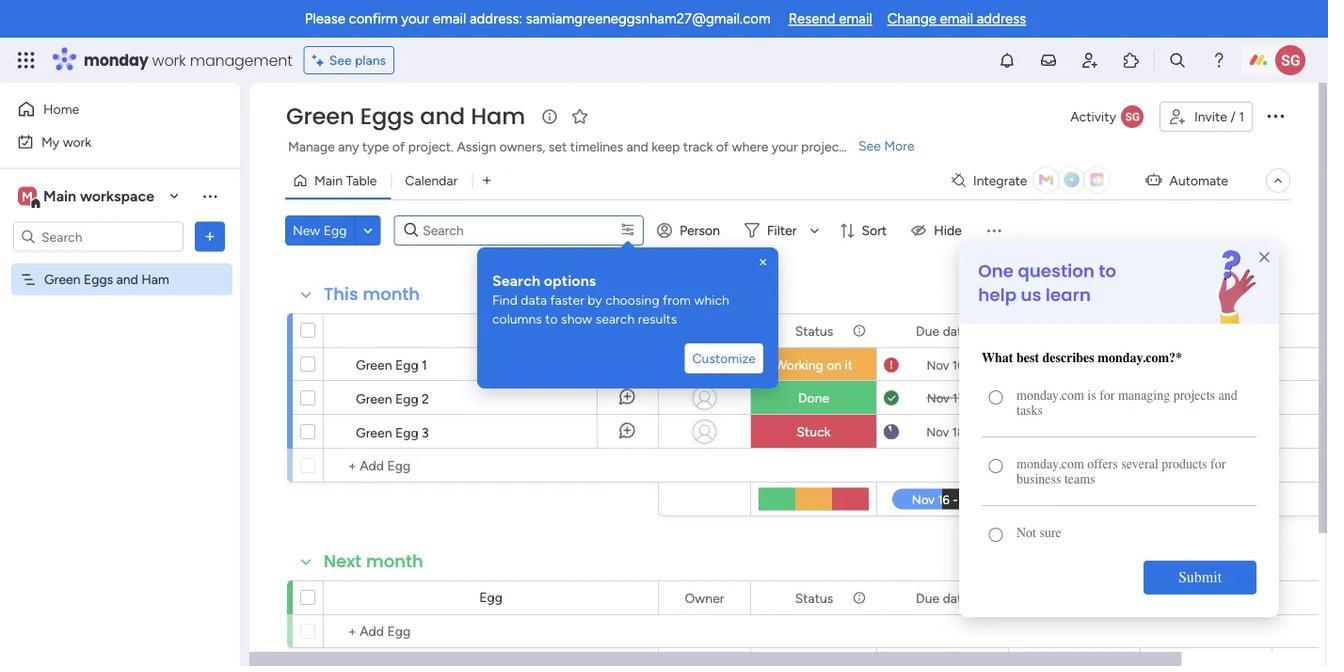 Task type: locate. For each thing, give the bounding box(es) containing it.
Next month field
[[319, 550, 428, 574]]

0 horizontal spatial green eggs and ham
[[44, 272, 169, 288]]

work right "my" at the top of page
[[63, 134, 91, 150]]

next
[[324, 550, 362, 574]]

0 horizontal spatial your
[[401, 10, 429, 27]]

calendar button
[[391, 166, 472, 196]]

0 horizontal spatial ham
[[141, 272, 169, 288]]

1 vertical spatial budget field
[[1180, 588, 1232, 608]]

1 horizontal spatial your
[[772, 139, 798, 155]]

1 up 2
[[422, 357, 427, 373]]

see inside see more 'link'
[[858, 138, 881, 154]]

0 vertical spatial date
[[943, 323, 969, 339]]

action items
[[1040, 359, 1109, 374]]

ham inside the 'green eggs and ham' list box
[[141, 272, 169, 288]]

eggs inside list box
[[84, 272, 113, 288]]

budget up $1,000
[[1185, 323, 1228, 339]]

2 status field from the top
[[790, 588, 838, 608]]

1 budget from the top
[[1185, 323, 1228, 339]]

nov left 16
[[927, 358, 949, 373]]

items
[[1079, 359, 1109, 374]]

column information image for 2nd status field from the top of the page
[[852, 591, 867, 606]]

it
[[845, 357, 853, 373]]

work inside button
[[63, 134, 91, 150]]

manage any type of project. assign owners, set timelines and keep track of where your project stands.
[[288, 139, 889, 155]]

month for next month
[[366, 550, 423, 574]]

1 horizontal spatial and
[[420, 101, 465, 132]]

see left 'more'
[[858, 138, 881, 154]]

budget field up $1,000
[[1180, 320, 1232, 341]]

month inside field
[[366, 550, 423, 574]]

1 vertical spatial status
[[795, 590, 833, 606]]

notifications image
[[998, 51, 1016, 70]]

please
[[305, 10, 345, 27]]

results
[[638, 311, 677, 327]]

show board description image
[[538, 107, 561, 126]]

green down search in workspace field
[[44, 272, 80, 288]]

manage
[[288, 139, 335, 155]]

0 vertical spatial budget field
[[1180, 320, 1232, 341]]

1 horizontal spatial 1
[[1239, 109, 1244, 125]]

egg for green egg 2
[[395, 391, 419, 407]]

main table button
[[285, 166, 391, 196]]

0 vertical spatial your
[[401, 10, 429, 27]]

2 horizontal spatial and
[[626, 139, 648, 155]]

1 vertical spatial options image
[[200, 227, 219, 246]]

assign
[[457, 139, 496, 155]]

0 horizontal spatial work
[[63, 134, 91, 150]]

2 date from the top
[[943, 590, 969, 606]]

1 horizontal spatial options image
[[1264, 104, 1287, 127]]

1 due from the top
[[916, 323, 939, 339]]

where
[[732, 139, 768, 155]]

0 vertical spatial green eggs and ham
[[286, 101, 525, 132]]

workspace image
[[18, 186, 37, 207]]

table
[[346, 173, 377, 189]]

0 vertical spatial due date field
[[911, 320, 974, 341]]

hide
[[934, 223, 962, 239]]

main for main workspace
[[43, 187, 76, 205]]

egg inside button
[[324, 223, 347, 239]]

budget down sum
[[1185, 590, 1228, 606]]

email right 'resend'
[[839, 10, 872, 27]]

1 right /
[[1239, 109, 1244, 125]]

1 horizontal spatial of
[[716, 139, 729, 155]]

search everything image
[[1168, 51, 1187, 70]]

green up manage
[[286, 101, 354, 132]]

budget field for next month
[[1180, 588, 1232, 608]]

Search in workspace field
[[40, 226, 157, 248]]

1 vertical spatial eggs
[[84, 272, 113, 288]]

1 vertical spatial green eggs and ham
[[44, 272, 169, 288]]

this
[[324, 282, 358, 306]]

0 vertical spatial due
[[916, 323, 939, 339]]

0 horizontal spatial options image
[[200, 227, 219, 246]]

main inside workspace selection element
[[43, 187, 76, 205]]

work for my
[[63, 134, 91, 150]]

2 status from the top
[[795, 590, 833, 606]]

+ Add Egg text field
[[333, 620, 649, 643]]

see for see more
[[858, 138, 881, 154]]

0 horizontal spatial and
[[116, 272, 138, 288]]

address
[[977, 10, 1026, 27]]

options image right /
[[1264, 104, 1287, 127]]

1
[[1239, 109, 1244, 125], [422, 357, 427, 373]]

0 vertical spatial 1
[[1239, 109, 1244, 125]]

change
[[887, 10, 936, 27]]

options image
[[1264, 104, 1287, 127], [200, 227, 219, 246]]

filter
[[767, 223, 797, 239]]

0 vertical spatial owner
[[685, 323, 724, 339]]

1 vertical spatial due date field
[[911, 588, 974, 608]]

email left address: at the top left of the page
[[433, 10, 466, 27]]

Status field
[[790, 320, 838, 341], [790, 588, 838, 608]]

2 vertical spatial and
[[116, 272, 138, 288]]

1 vertical spatial 1
[[422, 357, 427, 373]]

close image
[[756, 255, 771, 270]]

1 vertical spatial column information image
[[852, 591, 867, 606]]

2 budget from the top
[[1185, 590, 1228, 606]]

email for resend email
[[839, 10, 872, 27]]

0 vertical spatial nov
[[927, 358, 949, 373]]

budget field for this month
[[1180, 320, 1232, 341]]

option
[[0, 263, 240, 266]]

Owner field
[[680, 320, 729, 341], [680, 588, 729, 608]]

green eggs and ham down search in workspace field
[[44, 272, 169, 288]]

sum
[[1196, 500, 1217, 514]]

1 horizontal spatial main
[[314, 173, 343, 189]]

1 vertical spatial status field
[[790, 588, 838, 608]]

status
[[795, 323, 833, 339], [795, 590, 833, 606]]

angle down image
[[363, 224, 372, 238]]

1 vertical spatial ham
[[141, 272, 169, 288]]

monday
[[84, 49, 148, 71]]

v2 overdue deadline image
[[884, 356, 899, 374]]

1 date from the top
[[943, 323, 969, 339]]

hide button
[[904, 216, 973, 246]]

of
[[392, 139, 405, 155], [716, 139, 729, 155]]

1 vertical spatial owner field
[[680, 588, 729, 608]]

monday work management
[[84, 49, 292, 71]]

invite members image
[[1080, 51, 1099, 70]]

v2 done deadline image
[[884, 389, 899, 407]]

$500
[[1191, 425, 1221, 440]]

0 vertical spatial status field
[[790, 320, 838, 341]]

stands.
[[847, 139, 889, 155]]

green eggs and ham list box
[[0, 260, 240, 550]]

budget
[[1185, 323, 1228, 339], [1185, 590, 1228, 606]]

egg right new
[[324, 223, 347, 239]]

eggs down search in workspace field
[[84, 272, 113, 288]]

1 vertical spatial due
[[916, 590, 939, 606]]

1 horizontal spatial eggs
[[360, 101, 414, 132]]

sort
[[862, 223, 887, 239]]

eggs up 'type'
[[360, 101, 414, 132]]

3 nov from the top
[[926, 424, 949, 440]]

2 due from the top
[[916, 590, 939, 606]]

3 email from the left
[[940, 10, 973, 27]]

add to favorites image
[[570, 107, 589, 126]]

1 vertical spatial owner
[[685, 590, 724, 606]]

eggs
[[360, 101, 414, 132], [84, 272, 113, 288]]

0 horizontal spatial 1
[[422, 357, 427, 373]]

new egg button
[[285, 216, 354, 246]]

1 vertical spatial due date
[[916, 590, 969, 606]]

2 horizontal spatial email
[[940, 10, 973, 27]]

by
[[588, 292, 602, 308]]

main inside button
[[314, 173, 343, 189]]

egg down the find
[[479, 322, 502, 338]]

0 horizontal spatial see
[[329, 52, 352, 68]]

month right next
[[366, 550, 423, 574]]

16
[[952, 358, 964, 373]]

1 for invite / 1
[[1239, 109, 1244, 125]]

Due date field
[[911, 320, 974, 341], [911, 588, 974, 608]]

filter button
[[737, 216, 826, 246]]

your
[[401, 10, 429, 27], [772, 139, 798, 155]]

18
[[952, 424, 965, 440]]

and left keep
[[626, 139, 648, 155]]

and up project.
[[420, 101, 465, 132]]

column information image
[[852, 323, 867, 338], [852, 591, 867, 606]]

2 vertical spatial nov
[[926, 424, 949, 440]]

0 vertical spatial owner field
[[680, 320, 729, 341]]

1 vertical spatial month
[[366, 550, 423, 574]]

0 horizontal spatial eggs
[[84, 272, 113, 288]]

work right monday
[[152, 49, 186, 71]]

main right workspace 'image'
[[43, 187, 76, 205]]

2 column information image from the top
[[852, 591, 867, 606]]

0 vertical spatial month
[[363, 282, 420, 306]]

invite / 1
[[1194, 109, 1244, 125]]

1 horizontal spatial work
[[152, 49, 186, 71]]

of right 'type'
[[392, 139, 405, 155]]

0 vertical spatial work
[[152, 49, 186, 71]]

month right this
[[363, 282, 420, 306]]

egg up green egg 2 on the left of page
[[395, 357, 419, 373]]

month
[[363, 282, 420, 306], [366, 550, 423, 574]]

which
[[694, 292, 729, 308]]

1 horizontal spatial ham
[[471, 101, 525, 132]]

customize
[[692, 351, 756, 367]]

main left table
[[314, 173, 343, 189]]

m
[[22, 188, 33, 204]]

email right change
[[940, 10, 973, 27]]

and down search in workspace field
[[116, 272, 138, 288]]

month inside "field"
[[363, 282, 420, 306]]

green eggs and ham inside list box
[[44, 272, 169, 288]]

0 horizontal spatial main
[[43, 187, 76, 205]]

notes
[[1083, 392, 1114, 407]]

0 vertical spatial due date
[[916, 323, 969, 339]]

main for main table
[[314, 173, 343, 189]]

0 vertical spatial see
[[329, 52, 352, 68]]

nov left 18
[[926, 424, 949, 440]]

Notes field
[[1052, 320, 1097, 341]]

1 nov from the top
[[927, 358, 949, 373]]

1 vertical spatial date
[[943, 590, 969, 606]]

due date
[[916, 323, 969, 339], [916, 590, 969, 606]]

0 horizontal spatial of
[[392, 139, 405, 155]]

see left plans
[[329, 52, 352, 68]]

2 email from the left
[[839, 10, 872, 27]]

action
[[1040, 359, 1076, 374]]

1 vertical spatial see
[[858, 138, 881, 154]]

owners,
[[499, 139, 545, 155]]

1 horizontal spatial see
[[858, 138, 881, 154]]

data
[[521, 292, 547, 308]]

change email address link
[[887, 10, 1026, 27]]

email
[[433, 10, 466, 27], [839, 10, 872, 27], [940, 10, 973, 27]]

budget for next month
[[1185, 590, 1228, 606]]

1 inside button
[[1239, 109, 1244, 125]]

egg left 3
[[395, 424, 419, 440]]

email for change email address
[[940, 10, 973, 27]]

ham
[[471, 101, 525, 132], [141, 272, 169, 288]]

search
[[492, 272, 540, 289]]

from
[[663, 292, 691, 308]]

0 vertical spatial ham
[[471, 101, 525, 132]]

management
[[190, 49, 292, 71]]

see more link
[[856, 136, 916, 155]]

autopilot image
[[1146, 168, 1162, 192]]

This month field
[[319, 282, 425, 307]]

0 vertical spatial column information image
[[852, 323, 867, 338]]

1 horizontal spatial email
[[839, 10, 872, 27]]

1 vertical spatial budget
[[1185, 590, 1228, 606]]

1 budget field from the top
[[1180, 320, 1232, 341]]

invite
[[1194, 109, 1227, 125]]

2 budget field from the top
[[1180, 588, 1232, 608]]

your right where
[[772, 139, 798, 155]]

resend email
[[788, 10, 872, 27]]

ham down search in workspace field
[[141, 272, 169, 288]]

1 vertical spatial your
[[772, 139, 798, 155]]

egg for green egg 3
[[395, 424, 419, 440]]

stuck
[[797, 424, 831, 440]]

date
[[943, 323, 969, 339], [943, 590, 969, 606]]

1 column information image from the top
[[852, 323, 867, 338]]

project
[[801, 139, 844, 155]]

Budget field
[[1180, 320, 1232, 341], [1180, 588, 1232, 608]]

0 horizontal spatial email
[[433, 10, 466, 27]]

Search field
[[418, 217, 571, 244]]

1 of from the left
[[392, 139, 405, 155]]

0 vertical spatial budget
[[1185, 323, 1228, 339]]

ham up the assign
[[471, 101, 525, 132]]

egg
[[324, 223, 347, 239], [479, 322, 502, 338], [395, 357, 419, 373], [395, 391, 419, 407], [395, 424, 419, 440], [479, 590, 502, 606]]

your right confirm
[[401, 10, 429, 27]]

1 vertical spatial work
[[63, 134, 91, 150]]

of right track
[[716, 139, 729, 155]]

egg up + add egg text field
[[479, 590, 502, 606]]

nov
[[927, 358, 949, 373], [927, 391, 949, 406], [926, 424, 949, 440]]

nov left 17
[[927, 391, 949, 406]]

column information image for 1st status field from the top of the page
[[852, 323, 867, 338]]

budget field down sum
[[1180, 588, 1232, 608]]

egg left 2
[[395, 391, 419, 407]]

$1,000
[[1187, 391, 1225, 406]]

see inside button
[[329, 52, 352, 68]]

0 vertical spatial status
[[795, 323, 833, 339]]

green eggs and ham
[[286, 101, 525, 132], [44, 272, 169, 288]]

green eggs and ham up project.
[[286, 101, 525, 132]]

17
[[952, 391, 964, 406]]

1 horizontal spatial green eggs and ham
[[286, 101, 525, 132]]

nov 16
[[927, 358, 964, 373]]

1 vertical spatial nov
[[927, 391, 949, 406]]

month for this month
[[363, 282, 420, 306]]

calendar
[[405, 173, 458, 189]]

any
[[338, 139, 359, 155]]

options image down workspace options image
[[200, 227, 219, 246]]



Task type: vqa. For each thing, say whether or not it's contained in the screenshot.
Read and learn
no



Task type: describe. For each thing, give the bounding box(es) containing it.
next month
[[324, 550, 423, 574]]

activity button
[[1063, 102, 1152, 132]]

please confirm your email address: samiamgreeneggsnham27@gmail.com
[[305, 10, 771, 27]]

date for second due date field from the top
[[943, 590, 969, 606]]

apps image
[[1122, 51, 1141, 70]]

egg for new egg
[[324, 223, 347, 239]]

search options find data faster by choosing from which columns to show search results
[[492, 272, 733, 327]]

search
[[596, 311, 635, 327]]

invite / 1 button
[[1159, 102, 1253, 132]]

samiamgreeneggsnham27@gmail.com
[[526, 10, 771, 27]]

keep
[[652, 139, 680, 155]]

dapulse integrations image
[[952, 174, 966, 188]]

nov 17
[[927, 391, 964, 406]]

1 status from the top
[[795, 323, 833, 339]]

arrow down image
[[803, 219, 826, 242]]

nov 18
[[926, 424, 965, 440]]

show
[[561, 311, 592, 327]]

1 owner from the top
[[685, 323, 724, 339]]

1 for green egg 1
[[422, 357, 427, 373]]

date for second due date field from the bottom
[[943, 323, 969, 339]]

workspace selection element
[[18, 185, 157, 209]]

Green Eggs and Ham field
[[281, 101, 530, 132]]

workspace options image
[[200, 187, 219, 205]]

set
[[549, 139, 567, 155]]

see plans
[[329, 52, 386, 68]]

resend email link
[[788, 10, 872, 27]]

meeting notes
[[1035, 392, 1114, 407]]

working
[[775, 357, 823, 373]]

this month
[[324, 282, 420, 306]]

1 due date from the top
[[916, 323, 969, 339]]

plans
[[355, 52, 386, 68]]

automate
[[1169, 173, 1228, 189]]

work for monday
[[152, 49, 186, 71]]

1 vertical spatial and
[[626, 139, 648, 155]]

choosing
[[605, 292, 659, 308]]

home button
[[11, 94, 202, 124]]

0 vertical spatial and
[[420, 101, 465, 132]]

inbox image
[[1039, 51, 1058, 70]]

/
[[1230, 109, 1236, 125]]

columns
[[492, 311, 542, 327]]

green egg 2
[[356, 391, 429, 407]]

person
[[680, 223, 720, 239]]

search options heading
[[492, 270, 763, 291]]

see more
[[858, 138, 915, 154]]

1 email from the left
[[433, 10, 466, 27]]

green egg 3
[[356, 424, 429, 440]]

project.
[[408, 139, 454, 155]]

working on it
[[775, 357, 853, 373]]

select product image
[[17, 51, 36, 70]]

column information image
[[983, 323, 998, 338]]

see for see plans
[[329, 52, 352, 68]]

activity
[[1070, 109, 1116, 125]]

timelines
[[570, 139, 623, 155]]

due for second due date field from the bottom
[[916, 323, 939, 339]]

2 owner from the top
[[685, 590, 724, 606]]

0 vertical spatial options image
[[1264, 104, 1287, 127]]

my work button
[[11, 127, 202, 157]]

main workspace
[[43, 187, 154, 205]]

1 owner field from the top
[[680, 320, 729, 341]]

meeting
[[1035, 392, 1080, 407]]

done
[[798, 390, 829, 406]]

0 vertical spatial eggs
[[360, 101, 414, 132]]

home
[[43, 101, 79, 117]]

green up green egg 2 on the left of page
[[356, 357, 392, 373]]

notes
[[1056, 323, 1092, 339]]

search options image
[[620, 222, 635, 237]]

sort button
[[832, 216, 898, 246]]

find
[[492, 292, 518, 308]]

and inside list box
[[116, 272, 138, 288]]

1 due date field from the top
[[911, 320, 974, 341]]

integrate
[[973, 173, 1027, 189]]

new
[[293, 223, 320, 239]]

green down green egg 2 on the left of page
[[356, 424, 392, 440]]

nov for green egg 3
[[926, 424, 949, 440]]

resend
[[788, 10, 835, 27]]

more
[[884, 138, 915, 154]]

green down green egg 1
[[356, 391, 392, 407]]

budget for this month
[[1185, 323, 1228, 339]]

collapse board header image
[[1271, 173, 1286, 188]]

on
[[827, 357, 841, 373]]

2 due date field from the top
[[911, 588, 974, 608]]

1 status field from the top
[[790, 320, 838, 341]]

v2 search image
[[404, 220, 418, 241]]

type
[[362, 139, 389, 155]]

person button
[[650, 216, 731, 246]]

2
[[422, 391, 429, 407]]

my
[[41, 134, 59, 150]]

sam green image
[[1275, 45, 1305, 75]]

track
[[683, 139, 713, 155]]

3
[[422, 424, 429, 440]]

to
[[545, 311, 558, 327]]

2 owner field from the top
[[680, 588, 729, 608]]

help image
[[1209, 51, 1228, 70]]

customize button
[[685, 344, 763, 374]]

faster
[[550, 292, 584, 308]]

change email address
[[887, 10, 1026, 27]]

2 nov from the top
[[927, 391, 949, 406]]

green inside the 'green eggs and ham' list box
[[44, 272, 80, 288]]

main table
[[314, 173, 377, 189]]

due for second due date field from the top
[[916, 590, 939, 606]]

green egg 1
[[356, 357, 427, 373]]

2 due date from the top
[[916, 590, 969, 606]]

see plans button
[[304, 46, 394, 74]]

2 of from the left
[[716, 139, 729, 155]]

nov for green egg 1
[[927, 358, 949, 373]]

other
[[1058, 425, 1090, 440]]

add view image
[[483, 174, 491, 188]]

+ Add Egg text field
[[333, 455, 649, 477]]

egg for green egg 1
[[395, 357, 419, 373]]

my work
[[41, 134, 91, 150]]



